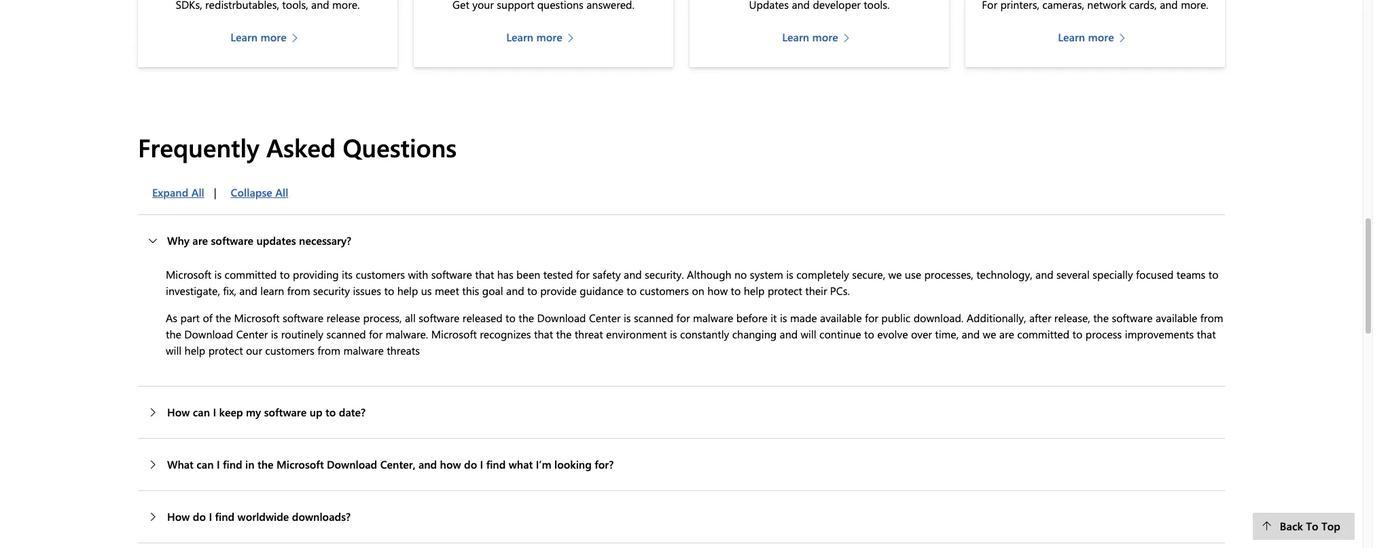 Task type: locate. For each thing, give the bounding box(es) containing it.
find inside 'dropdown button'
[[215, 510, 235, 524]]

1 horizontal spatial download
[[327, 458, 377, 472]]

available
[[820, 311, 862, 325], [1156, 311, 1197, 325]]

constantly
[[680, 327, 729, 341]]

it
[[771, 311, 777, 325]]

download.
[[914, 311, 964, 325]]

customers down security.
[[640, 284, 689, 298]]

1 available from the left
[[820, 311, 862, 325]]

evolve
[[877, 327, 908, 341]]

2 horizontal spatial help
[[744, 284, 765, 298]]

0 vertical spatial customers
[[356, 267, 405, 282]]

0 vertical spatial how
[[707, 284, 728, 298]]

0 vertical spatial download
[[537, 311, 586, 325]]

to right issues
[[384, 284, 394, 298]]

how
[[707, 284, 728, 298], [440, 458, 461, 472]]

all
[[191, 185, 204, 200], [275, 185, 288, 200]]

protect inside microsoft is committed to providing its customers with software that has been tested for safety and security. although no system is completely secure, we use processes, technology, and several specially focused teams to investigate, fix, and learn from security issues to help us meet this goal and to provide guidance to customers on how to help protect their pcs.
[[768, 284, 802, 298]]

that inside microsoft is committed to providing its customers with software that has been tested for safety and security. although no system is completely secure, we use processes, technology, and several specially focused teams to investigate, fix, and learn from security issues to help us meet this goal and to provide guidance to customers on how to help protect their pcs.
[[475, 267, 494, 282]]

2 horizontal spatial download
[[537, 311, 586, 325]]

1 horizontal spatial that
[[534, 327, 553, 341]]

0 horizontal spatial are
[[192, 233, 208, 248]]

asked
[[266, 131, 336, 164]]

that
[[475, 267, 494, 282], [534, 327, 553, 341], [1197, 327, 1216, 341]]

center up threat
[[589, 311, 621, 325]]

from down providing
[[287, 284, 310, 298]]

focused
[[1136, 267, 1174, 282]]

4 learn more link from the left
[[1058, 29, 1132, 46]]

necessary?
[[299, 233, 351, 248]]

1 vertical spatial malware
[[343, 344, 384, 358]]

committed
[[225, 267, 277, 282], [1017, 327, 1069, 341]]

3 learn from the left
[[782, 30, 809, 44]]

download down provide
[[537, 311, 586, 325]]

software up meet
[[431, 267, 472, 282]]

with
[[408, 267, 428, 282]]

0 horizontal spatial protect
[[208, 344, 243, 358]]

1 vertical spatial how
[[440, 458, 461, 472]]

2 vertical spatial customers
[[265, 344, 314, 358]]

how for how do i find worldwide downloads?
[[167, 510, 190, 524]]

protect left "our"
[[208, 344, 243, 358]]

will down as
[[166, 344, 182, 358]]

1 how from the top
[[167, 405, 190, 420]]

1 vertical spatial protect
[[208, 344, 243, 358]]

and right center, at left
[[418, 458, 437, 472]]

0 horizontal spatial we
[[888, 267, 902, 282]]

questions
[[343, 131, 457, 164]]

how inside dropdown button
[[440, 458, 461, 472]]

collapse
[[231, 185, 272, 200]]

1 horizontal spatial all
[[275, 185, 288, 200]]

1 horizontal spatial customers
[[356, 267, 405, 282]]

system
[[750, 267, 783, 282]]

0 horizontal spatial malware
[[343, 344, 384, 358]]

that right improvements
[[1197, 327, 1216, 341]]

is left routinely
[[271, 327, 278, 341]]

continue
[[819, 327, 861, 341]]

date?
[[339, 405, 366, 420]]

learn more link
[[230, 29, 305, 46], [506, 29, 581, 46], [782, 29, 857, 46], [1058, 29, 1132, 46]]

0 horizontal spatial how
[[440, 458, 461, 472]]

how inside the how can i keep my software up to date? "dropdown button"
[[167, 405, 190, 420]]

and left several
[[1035, 267, 1054, 282]]

1 all from the left
[[191, 185, 204, 200]]

how inside microsoft is committed to providing its customers with software that has been tested for safety and security. although no system is completely secure, we use processes, technology, and several specially focused teams to investigate, fix, and learn from security issues to help us meet this goal and to provide guidance to customers on how to help protect their pcs.
[[707, 284, 728, 298]]

back to top link
[[1253, 514, 1355, 541]]

back to top
[[1280, 520, 1340, 534]]

1 horizontal spatial malware
[[693, 311, 733, 325]]

to
[[280, 267, 290, 282], [1208, 267, 1219, 282], [384, 284, 394, 298], [527, 284, 537, 298], [627, 284, 637, 298], [731, 284, 741, 298], [506, 311, 516, 325], [864, 327, 874, 341], [1072, 327, 1083, 341], [325, 405, 336, 420]]

4 learn more from the left
[[1058, 30, 1114, 44]]

from down routinely
[[317, 344, 340, 358]]

is up environment in the bottom left of the page
[[624, 311, 631, 325]]

are
[[192, 233, 208, 248], [999, 327, 1014, 341]]

i inside the how can i keep my software up to date? "dropdown button"
[[213, 405, 216, 420]]

group
[[138, 179, 298, 206]]

microsoft
[[166, 267, 211, 282], [234, 311, 280, 325], [431, 327, 477, 341], [276, 458, 324, 472]]

updates
[[256, 233, 296, 248]]

processes,
[[924, 267, 973, 282]]

how
[[167, 405, 190, 420], [167, 510, 190, 524]]

do left what
[[464, 458, 477, 472]]

we left use
[[888, 267, 902, 282]]

learn
[[230, 30, 258, 44], [506, 30, 533, 44], [782, 30, 809, 44], [1058, 30, 1085, 44]]

4 learn from the left
[[1058, 30, 1085, 44]]

security
[[313, 284, 350, 298]]

for left public
[[865, 311, 878, 325]]

0 horizontal spatial download
[[184, 327, 233, 341]]

0 vertical spatial we
[[888, 267, 902, 282]]

we down additionally,
[[983, 327, 996, 341]]

software left the up
[[264, 405, 307, 420]]

i left in
[[217, 458, 220, 472]]

what
[[509, 458, 533, 472]]

customers down routinely
[[265, 344, 314, 358]]

more
[[261, 30, 287, 44], [536, 30, 562, 44], [812, 30, 838, 44], [1088, 30, 1114, 44]]

the inside dropdown button
[[257, 458, 273, 472]]

2 learn more link from the left
[[506, 29, 581, 46]]

0 horizontal spatial that
[[475, 267, 494, 282]]

0 vertical spatial committed
[[225, 267, 277, 282]]

available up "continue"
[[820, 311, 862, 325]]

what can i find in the microsoft download center, and how do i find what i'm looking for?
[[167, 458, 614, 472]]

group containing expand all
[[138, 179, 298, 206]]

2 horizontal spatial customers
[[640, 284, 689, 298]]

keep
[[219, 405, 243, 420]]

find for downloads?
[[215, 510, 235, 524]]

1 horizontal spatial are
[[999, 327, 1014, 341]]

i
[[213, 405, 216, 420], [217, 458, 220, 472], [480, 458, 483, 472], [209, 510, 212, 524]]

to left evolve at the right bottom
[[864, 327, 874, 341]]

3 more from the left
[[812, 30, 838, 44]]

1 vertical spatial we
[[983, 327, 996, 341]]

0 horizontal spatial all
[[191, 185, 204, 200]]

1 horizontal spatial available
[[1156, 311, 1197, 325]]

find
[[223, 458, 242, 472], [486, 458, 506, 472], [215, 510, 235, 524]]

no
[[734, 267, 747, 282]]

all left the |
[[191, 185, 204, 200]]

0 horizontal spatial will
[[166, 344, 182, 358]]

are inside as part of the microsoft software release process, all software released to the download center is scanned for malware before it is made available for public download. additionally, after release, the software available from the download center is routinely scanned for malware. microsoft recognizes that the threat environment is constantly changing and will continue to evolve over time, and we are committed to process improvements that will help protect our customers from malware threats
[[999, 327, 1014, 341]]

how down "although" at right
[[707, 284, 728, 298]]

center,
[[380, 458, 415, 472]]

0 vertical spatial can
[[193, 405, 210, 420]]

providing
[[293, 267, 339, 282]]

all for expand all
[[191, 185, 204, 200]]

0 vertical spatial how
[[167, 405, 190, 420]]

and
[[624, 267, 642, 282], [1035, 267, 1054, 282], [239, 284, 257, 298], [506, 284, 524, 298], [780, 327, 798, 341], [962, 327, 980, 341], [418, 458, 437, 472]]

customers up issues
[[356, 267, 405, 282]]

that up goal
[[475, 267, 494, 282]]

1 vertical spatial center
[[236, 327, 268, 341]]

0 vertical spatial center
[[589, 311, 621, 325]]

for left the safety
[[576, 267, 590, 282]]

learn for first learn more link from left
[[230, 30, 258, 44]]

2 vertical spatial download
[[327, 458, 377, 472]]

all inside 'button'
[[191, 185, 204, 200]]

how right center, at left
[[440, 458, 461, 472]]

committed up fix,
[[225, 267, 277, 282]]

help left us
[[397, 284, 418, 298]]

1 horizontal spatial how
[[707, 284, 728, 298]]

and down made
[[780, 327, 798, 341]]

2 learn more from the left
[[506, 30, 562, 44]]

1 horizontal spatial scanned
[[634, 311, 673, 325]]

download left center, at left
[[327, 458, 377, 472]]

will
[[801, 327, 816, 341], [166, 344, 182, 358]]

can
[[193, 405, 210, 420], [197, 458, 214, 472]]

scanned up environment in the bottom left of the page
[[634, 311, 673, 325]]

0 horizontal spatial customers
[[265, 344, 314, 358]]

to right the up
[[325, 405, 336, 420]]

0 horizontal spatial from
[[287, 284, 310, 298]]

can left keep
[[193, 405, 210, 420]]

all inside button
[[275, 185, 288, 200]]

help
[[397, 284, 418, 298], [744, 284, 765, 298], [185, 344, 205, 358]]

download
[[537, 311, 586, 325], [184, 327, 233, 341], [327, 458, 377, 472]]

how up the "what"
[[167, 405, 190, 420]]

how down the "what"
[[167, 510, 190, 524]]

2 learn from the left
[[506, 30, 533, 44]]

customers
[[356, 267, 405, 282], [640, 284, 689, 298], [265, 344, 314, 358]]

2 how from the top
[[167, 510, 190, 524]]

4 more from the left
[[1088, 30, 1114, 44]]

1 vertical spatial scanned
[[326, 327, 366, 341]]

1 horizontal spatial committed
[[1017, 327, 1069, 341]]

microsoft up investigate,
[[166, 267, 211, 282]]

do inside dropdown button
[[464, 458, 477, 472]]

scanned down release
[[326, 327, 366, 341]]

microsoft right in
[[276, 458, 324, 472]]

1 horizontal spatial center
[[589, 311, 621, 325]]

changing
[[732, 327, 777, 341]]

can inside dropdown button
[[197, 458, 214, 472]]

are down additionally,
[[999, 327, 1014, 341]]

more for first learn more link from left
[[261, 30, 287, 44]]

protect
[[768, 284, 802, 298], [208, 344, 243, 358]]

2 all from the left
[[275, 185, 288, 200]]

do down the "what"
[[193, 510, 206, 524]]

1 vertical spatial will
[[166, 344, 182, 358]]

meet
[[435, 284, 459, 298]]

safety
[[593, 267, 621, 282]]

0 horizontal spatial available
[[820, 311, 862, 325]]

3 learn more from the left
[[782, 30, 838, 44]]

are right 'why'
[[192, 233, 208, 248]]

all right collapse
[[275, 185, 288, 200]]

1 horizontal spatial help
[[397, 284, 418, 298]]

protect inside as part of the microsoft software release process, all software released to the download center is scanned for malware before it is made available for public download. additionally, after release, the software available from the download center is routinely scanned for malware. microsoft recognizes that the threat environment is constantly changing and will continue to evolve over time, and we are committed to process improvements that will help protect our customers from malware threats
[[208, 344, 243, 358]]

1 learn more from the left
[[230, 30, 287, 44]]

0 vertical spatial are
[[192, 233, 208, 248]]

malware up constantly
[[693, 311, 733, 325]]

is
[[214, 267, 222, 282], [786, 267, 793, 282], [624, 311, 631, 325], [780, 311, 787, 325], [271, 327, 278, 341], [670, 327, 677, 341]]

1 horizontal spatial protect
[[768, 284, 802, 298]]

help down system
[[744, 284, 765, 298]]

0 horizontal spatial committed
[[225, 267, 277, 282]]

0 horizontal spatial help
[[185, 344, 205, 358]]

1 vertical spatial do
[[193, 510, 206, 524]]

microsoft down 'learn'
[[234, 311, 280, 325]]

2 horizontal spatial from
[[1200, 311, 1223, 325]]

technology,
[[976, 267, 1032, 282]]

for
[[576, 267, 590, 282], [676, 311, 690, 325], [865, 311, 878, 325], [369, 327, 383, 341]]

that right recognizes
[[534, 327, 553, 341]]

fix,
[[223, 284, 236, 298]]

find left in
[[223, 458, 242, 472]]

0 vertical spatial do
[[464, 458, 477, 472]]

can for what
[[197, 458, 214, 472]]

2 more from the left
[[536, 30, 562, 44]]

0 horizontal spatial scanned
[[326, 327, 366, 341]]

1 vertical spatial are
[[999, 327, 1014, 341]]

its
[[342, 267, 353, 282]]

to
[[1306, 520, 1318, 534]]

help down part
[[185, 344, 205, 358]]

software left updates
[[211, 233, 253, 248]]

can inside "dropdown button"
[[193, 405, 210, 420]]

available up improvements
[[1156, 311, 1197, 325]]

and down has
[[506, 284, 524, 298]]

is right system
[[786, 267, 793, 282]]

how inside how do i find worldwide downloads? 'dropdown button'
[[167, 510, 190, 524]]

more for 4th learn more link from the left
[[1088, 30, 1114, 44]]

1 vertical spatial committed
[[1017, 327, 1069, 341]]

2 vertical spatial from
[[317, 344, 340, 358]]

from down teams
[[1200, 311, 1223, 325]]

center up "our"
[[236, 327, 268, 341]]

committed down "after"
[[1017, 327, 1069, 341]]

investigate,
[[166, 284, 220, 298]]

0 horizontal spatial do
[[193, 510, 206, 524]]

1 more from the left
[[261, 30, 287, 44]]

1 vertical spatial can
[[197, 458, 214, 472]]

expand
[[152, 185, 188, 200]]

specially
[[1093, 267, 1133, 282]]

i left worldwide
[[209, 510, 212, 524]]

the left threat
[[556, 327, 572, 341]]

threats
[[387, 344, 420, 358]]

malware
[[693, 311, 733, 325], [343, 344, 384, 358]]

will down made
[[801, 327, 816, 341]]

1 vertical spatial how
[[167, 510, 190, 524]]

download down of
[[184, 327, 233, 341]]

1 horizontal spatial will
[[801, 327, 816, 341]]

before
[[736, 311, 768, 325]]

is left constantly
[[670, 327, 677, 341]]

1 horizontal spatial we
[[983, 327, 996, 341]]

we
[[888, 267, 902, 282], [983, 327, 996, 341]]

to up 'learn'
[[280, 267, 290, 282]]

3 learn more link from the left
[[782, 29, 857, 46]]

0 vertical spatial from
[[287, 284, 310, 298]]

to right guidance
[[627, 284, 637, 298]]

i inside how do i find worldwide downloads? 'dropdown button'
[[209, 510, 212, 524]]

can right the "what"
[[197, 458, 214, 472]]

i left keep
[[213, 405, 216, 420]]

how do i find worldwide downloads? button
[[138, 492, 1225, 543]]

0 vertical spatial scanned
[[634, 311, 673, 325]]

1 horizontal spatial from
[[317, 344, 340, 358]]

protect down system
[[768, 284, 802, 298]]

up
[[310, 405, 322, 420]]

find left worldwide
[[215, 510, 235, 524]]

learn more for third learn more link from right
[[506, 30, 562, 44]]

the right in
[[257, 458, 273, 472]]

1 horizontal spatial do
[[464, 458, 477, 472]]

malware down process,
[[343, 344, 384, 358]]

1 learn from the left
[[230, 30, 258, 44]]

scanned
[[634, 311, 673, 325], [326, 327, 366, 341]]

0 vertical spatial protect
[[768, 284, 802, 298]]



Task type: describe. For each thing, give the bounding box(es) containing it.
more for third learn more link from right
[[536, 30, 562, 44]]

recognizes
[[480, 327, 531, 341]]

why are software updates necessary? button
[[138, 215, 1225, 267]]

the up process
[[1093, 311, 1109, 325]]

frequently asked questions
[[138, 131, 457, 164]]

to right teams
[[1208, 267, 1219, 282]]

the up recognizes
[[519, 311, 534, 325]]

microsoft inside dropdown button
[[276, 458, 324, 472]]

tested
[[543, 267, 573, 282]]

2 available from the left
[[1156, 311, 1197, 325]]

customers inside as part of the microsoft software release process, all software released to the download center is scanned for malware before it is made available for public download. additionally, after release, the software available from the download center is routinely scanned for malware. microsoft recognizes that the threat environment is constantly changing and will continue to evolve over time, and we are committed to process improvements that will help protect our customers from malware threats
[[265, 344, 314, 358]]

additionally,
[[967, 311, 1026, 325]]

back
[[1280, 520, 1303, 534]]

learn for third learn more link from right
[[506, 30, 533, 44]]

software up routinely
[[283, 311, 324, 325]]

this
[[462, 284, 479, 298]]

committed inside microsoft is committed to providing its customers with software that has been tested for safety and security. although no system is completely secure, we use processes, technology, and several specially focused teams to investigate, fix, and learn from security issues to help us meet this goal and to provide guidance to customers on how to help protect their pcs.
[[225, 267, 277, 282]]

my
[[246, 405, 261, 420]]

is up investigate,
[[214, 267, 222, 282]]

help inside as part of the microsoft software release process, all software released to the download center is scanned for malware before it is made available for public download. additionally, after release, the software available from the download center is routinely scanned for malware. microsoft recognizes that the threat environment is constantly changing and will continue to evolve over time, and we are committed to process improvements that will help protect our customers from malware threats
[[185, 344, 205, 358]]

and right the safety
[[624, 267, 642, 282]]

learn more for first learn more link from left
[[230, 30, 287, 44]]

can for how
[[193, 405, 210, 420]]

committed inside as part of the microsoft software release process, all software released to the download center is scanned for malware before it is made available for public download. additionally, after release, the software available from the download center is routinely scanned for malware. microsoft recognizes that the threat environment is constantly changing and will continue to evolve over time, and we are committed to process improvements that will help protect our customers from malware threats
[[1017, 327, 1069, 341]]

1 vertical spatial customers
[[640, 284, 689, 298]]

the down as
[[166, 327, 181, 341]]

find for the
[[223, 458, 242, 472]]

frequently
[[138, 131, 259, 164]]

i for the
[[217, 458, 220, 472]]

goal
[[482, 284, 503, 298]]

all for collapse all
[[275, 185, 288, 200]]

learn more for 4th learn more link from the left
[[1058, 30, 1114, 44]]

for?
[[595, 458, 614, 472]]

although
[[687, 267, 731, 282]]

to down release,
[[1072, 327, 1083, 341]]

expand all button
[[138, 179, 214, 206]]

i for software
[[213, 405, 216, 420]]

do inside 'dropdown button'
[[193, 510, 206, 524]]

software inside "dropdown button"
[[264, 405, 307, 420]]

we inside as part of the microsoft software release process, all software released to the download center is scanned for malware before it is made available for public download. additionally, after release, the software available from the download center is routinely scanned for malware. microsoft recognizes that the threat environment is constantly changing and will continue to evolve over time, and we are committed to process improvements that will help protect our customers from malware threats
[[983, 327, 996, 341]]

0 horizontal spatial center
[[236, 327, 268, 341]]

1 vertical spatial download
[[184, 327, 233, 341]]

for down process,
[[369, 327, 383, 341]]

i left what
[[480, 458, 483, 472]]

the right of
[[215, 311, 231, 325]]

0 vertical spatial will
[[801, 327, 816, 341]]

over
[[911, 327, 932, 341]]

i'm
[[536, 458, 551, 472]]

we inside microsoft is committed to providing its customers with software that has been tested for safety and security. although no system is completely secure, we use processes, technology, and several specially focused teams to investigate, fix, and learn from security issues to help us meet this goal and to provide guidance to customers on how to help protect their pcs.
[[888, 267, 902, 282]]

for up constantly
[[676, 311, 690, 325]]

to inside "dropdown button"
[[325, 405, 336, 420]]

why
[[167, 233, 189, 248]]

release
[[326, 311, 360, 325]]

been
[[516, 267, 540, 282]]

how can i keep my software up to date? button
[[138, 387, 1225, 439]]

all
[[405, 311, 416, 325]]

are inside dropdown button
[[192, 233, 208, 248]]

top
[[1321, 520, 1340, 534]]

and right time,
[[962, 327, 980, 341]]

threat
[[575, 327, 603, 341]]

improvements
[[1125, 327, 1194, 341]]

how do i find worldwide downloads?
[[167, 510, 351, 524]]

teams
[[1177, 267, 1206, 282]]

learn more for 3rd learn more link from the left
[[782, 30, 838, 44]]

software inside microsoft is committed to providing its customers with software that has been tested for safety and security. although no system is completely secure, we use processes, technology, and several specially focused teams to investigate, fix, and learn from security issues to help us meet this goal and to provide guidance to customers on how to help protect their pcs.
[[431, 267, 472, 282]]

release,
[[1054, 311, 1090, 325]]

provide
[[540, 284, 577, 298]]

pcs.
[[830, 284, 850, 298]]

learn
[[260, 284, 284, 298]]

how can i keep my software up to date?
[[167, 405, 366, 420]]

1 learn more link from the left
[[230, 29, 305, 46]]

of
[[203, 311, 213, 325]]

completely
[[796, 267, 849, 282]]

expand all
[[152, 185, 204, 200]]

for inside microsoft is committed to providing its customers with software that has been tested for safety and security. although no system is completely secure, we use processes, technology, and several specially focused teams to investigate, fix, and learn from security issues to help us meet this goal and to provide guidance to customers on how to help protect their pcs.
[[576, 267, 590, 282]]

software up improvements
[[1112, 311, 1153, 325]]

i for downloads?
[[209, 510, 212, 524]]

more for 3rd learn more link from the left
[[812, 30, 838, 44]]

collapse all
[[231, 185, 288, 200]]

worldwide
[[237, 510, 289, 524]]

time,
[[935, 327, 959, 341]]

on
[[692, 284, 704, 298]]

is right it at the bottom right
[[780, 311, 787, 325]]

collapse all button
[[216, 179, 298, 206]]

released
[[463, 311, 503, 325]]

1 vertical spatial from
[[1200, 311, 1223, 325]]

after
[[1029, 311, 1051, 325]]

guidance
[[580, 284, 624, 298]]

software inside dropdown button
[[211, 233, 253, 248]]

process,
[[363, 311, 402, 325]]

learn for 4th learn more link from the left
[[1058, 30, 1085, 44]]

in
[[245, 458, 254, 472]]

malware.
[[385, 327, 428, 341]]

from inside microsoft is committed to providing its customers with software that has been tested for safety and security. although no system is completely secure, we use processes, technology, and several specially focused teams to investigate, fix, and learn from security issues to help us meet this goal and to provide guidance to customers on how to help protect their pcs.
[[287, 284, 310, 298]]

use
[[905, 267, 921, 282]]

several
[[1057, 267, 1090, 282]]

what can i find in the microsoft download center, and how do i find what i'm looking for? button
[[138, 439, 1225, 491]]

find left what
[[486, 458, 506, 472]]

and right fix,
[[239, 284, 257, 298]]

why are software updates necessary?
[[167, 233, 351, 248]]

security.
[[645, 267, 684, 282]]

us
[[421, 284, 432, 298]]

our
[[246, 344, 262, 358]]

how for how can i keep my software up to date?
[[167, 405, 190, 420]]

looking
[[554, 458, 592, 472]]

has
[[497, 267, 513, 282]]

and inside dropdown button
[[418, 458, 437, 472]]

|
[[214, 185, 216, 200]]

public
[[881, 311, 911, 325]]

2 horizontal spatial that
[[1197, 327, 1216, 341]]

software down meet
[[419, 311, 460, 325]]

made
[[790, 311, 817, 325]]

as
[[166, 311, 177, 325]]

to up recognizes
[[506, 311, 516, 325]]

what
[[167, 458, 194, 472]]

issues
[[353, 284, 381, 298]]

process
[[1085, 327, 1122, 341]]

microsoft inside microsoft is committed to providing its customers with software that has been tested for safety and security. although no system is completely secure, we use processes, technology, and several specially focused teams to investigate, fix, and learn from security issues to help us meet this goal and to provide guidance to customers on how to help protect their pcs.
[[166, 267, 211, 282]]

microsoft down released
[[431, 327, 477, 341]]

routinely
[[281, 327, 323, 341]]

their
[[805, 284, 827, 298]]

microsoft is committed to providing its customers with software that has been tested for safety and security. although no system is completely secure, we use processes, technology, and several specially focused teams to investigate, fix, and learn from security issues to help us meet this goal and to provide guidance to customers on how to help protect their pcs.
[[166, 267, 1219, 298]]

part
[[180, 311, 200, 325]]

to down no
[[731, 284, 741, 298]]

to down been
[[527, 284, 537, 298]]

environment
[[606, 327, 667, 341]]

download inside dropdown button
[[327, 458, 377, 472]]

learn for 3rd learn more link from the left
[[782, 30, 809, 44]]

as part of the microsoft software release process, all software released to the download center is scanned for malware before it is made available for public download. additionally, after release, the software available from the download center is routinely scanned for malware. microsoft recognizes that the threat environment is constantly changing and will continue to evolve over time, and we are committed to process improvements that will help protect our customers from malware threats
[[166, 311, 1223, 358]]

0 vertical spatial malware
[[693, 311, 733, 325]]



Task type: vqa. For each thing, say whether or not it's contained in the screenshot.
1st Shop from the right
no



